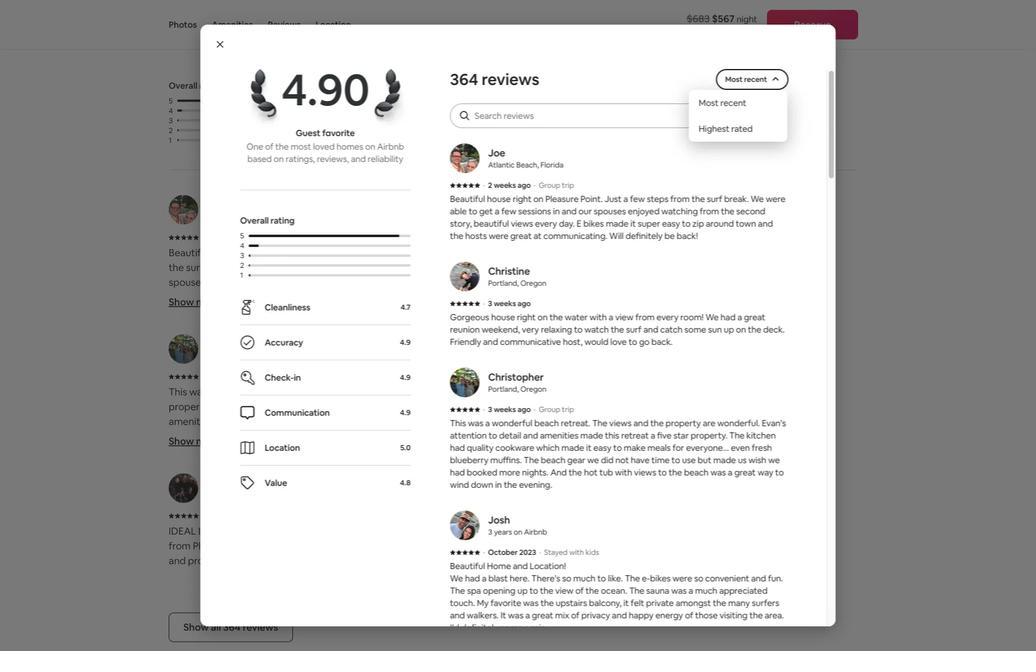 Task type: describe. For each thing, give the bounding box(es) containing it.
and inside guest favorite one of the most loved homes on airbnb based on ratings, reviews, and reliability
[[351, 153, 366, 165]]

most recent link
[[699, 97, 747, 108]]

0 horizontal spatial have
[[203, 460, 225, 472]]

highest rated link
[[699, 123, 753, 134]]

but inside 4.90 dialog
[[698, 455, 712, 466]]

0 horizontal spatial watching
[[246, 276, 288, 289]]

attention inside 4.90 dialog
[[450, 430, 487, 441]]

like. inside list
[[699, 400, 717, 413]]

check-in 4.9
[[484, 80, 520, 107]]

0 vertical spatial ocean.
[[519, 430, 549, 443]]

1 horizontal spatial watch
[[772, 261, 800, 274]]

relaxing inside list
[[722, 261, 758, 274]]

point. inside 4.90 dialog
[[581, 193, 603, 205]]

0 vertical spatial sun
[[630, 276, 646, 289]]

communicative inside list
[[519, 291, 589, 303]]

morning
[[585, 614, 623, 626]]

0 vertical spatial star
[[322, 415, 339, 428]]

1 horizontal spatial favorite
[[491, 598, 521, 609]]

october
[[488, 548, 518, 557]]

1 for cleanliness
[[240, 271, 243, 280]]

2 horizontal spatial location
[[679, 80, 715, 91]]

0 horizontal spatial surfers
[[519, 460, 550, 472]]

my
[[643, 555, 657, 567]]

my inside 4.90 dialog
[[477, 598, 489, 609]]

rated
[[732, 123, 753, 134]]

privacy inside list
[[703, 460, 735, 472]]

2 inside list
[[207, 232, 212, 243]]

awesome,
[[618, 599, 664, 611]]

washer
[[597, 643, 630, 651]]

christopher for ago
[[207, 336, 263, 349]]

0 horizontal spatial nights.
[[195, 474, 225, 487]]

coffee
[[625, 614, 654, 626]]

this inside 4.90 dialog
[[450, 418, 466, 429]]

spouses inside 4.90 dialog
[[594, 206, 626, 217]]

directly
[[316, 525, 351, 538]]

super inside lovely little beach spot, best location in town! if you want a true santa cruz experience, this is the place for you. famous surf spots are right in front, my husband went right down to surf in the mornings. the point shop and grill is right down the street for quick snacks, coffee, breakfast burritos, etc. the e- bikes were absolutely awesome, as were the surfboards. we loved drinking morning coffee on the deck and watching the ocean. the house is super spacious and has everything you need, including a washer and dryer. it feels very h
[[609, 628, 635, 641]]

has
[[698, 628, 713, 641]]

e inside list
[[244, 291, 250, 303]]

1 vertical spatial break.
[[206, 261, 234, 274]]

christopher image for ·
[[450, 368, 480, 397]]

everything inside lovely little beach spot, best location in town! if you want a true santa cruz experience, this is the place for you. famous surf spots are right in front, my husband went right down to surf in the mornings. the point shop and grill is right down the street for quick snacks, coffee, breakfast burritos, etc. the e- bikes were absolutely awesome, as were the surfboards. we loved drinking morning coffee on the deck and watching the ocean. the house is super spacious and has everything you need, including a washer and dryer. it feels very h
[[715, 628, 764, 641]]

1 vertical spatial you
[[767, 628, 783, 641]]

lovely little beach spot, best location in town! if you want a true santa cruz experience, this is the place for you. famous surf spots are right in front, my husband went right down to surf in the mornings. the point shop and grill is right down the street for quick snacks, coffee, breakfast burritos, etc. the e- bikes were absolutely awesome, as were the surfboards. we loved drinking morning coffee on the deck and watching the ocean. the house is super spacious and has everything you need, including a washer and dryer. it feels very h
[[519, 525, 795, 651]]

property. inside list
[[341, 415, 383, 428]]

spot,
[[602, 525, 625, 538]]

3 weeks ago
[[207, 371, 257, 382]]

lindsay and matt image
[[519, 473, 548, 503]]

$683 $567 night
[[687, 12, 758, 25]]

christopher portland, oregon for weeks
[[488, 371, 547, 394]]

1 horizontal spatial again.
[[753, 474, 780, 487]]

0 horizontal spatial tub
[[283, 474, 299, 487]]

evan's inside 4.90 dialog
[[762, 418, 786, 429]]

wonderful inside 4.90 dialog
[[492, 418, 533, 429]]

convenient inside list
[[531, 415, 582, 428]]

0 vertical spatial property
[[169, 400, 209, 413]]

photos
[[169, 19, 197, 30]]

absolutely
[[569, 599, 616, 611]]

0 horizontal spatial five
[[303, 415, 319, 428]]

1 vertical spatial most recent
[[699, 97, 747, 108]]

surfers!
[[271, 525, 313, 538]]

check-in
[[265, 372, 301, 383]]

breakfast
[[659, 584, 702, 597]]

e inside 4.90 dialog
[[577, 218, 582, 229]]

amongst inside 4.90 dialog
[[676, 598, 711, 609]]

value 4.8
[[777, 80, 799, 107]]

0 horizontal spatial back!
[[169, 320, 193, 333]]

beach inside ideal location for surfers! directly across the street from pleasure point - can't beat the views, easy beach access, and proximity to everything you'd need and want.
[[382, 540, 410, 552]]

1 horizontal spatial come
[[725, 474, 751, 487]]

0 horizontal spatial at
[[284, 306, 293, 318]]

1 vertical spatial sessions
[[356, 261, 394, 274]]

back! inside 4.90 dialog
[[677, 230, 698, 242]]

are inside lovely little beach spot, best location in town! if you want a true santa cruz experience, this is the place for you. famous surf spots are right in front, my husband went right down to surf in the mornings. the point shop and grill is right down the street for quick snacks, coffee, breakfast burritos, etc. the e- bikes were absolutely awesome, as were the surfboards. we loved drinking morning coffee on the deck and watching the ocean. the house is super spacious and has everything you need, including a washer and dryer. it feels very h
[[566, 555, 580, 567]]

accuracy for accuracy 4.9
[[387, 80, 425, 91]]

0 horizontal spatial point.
[[318, 246, 344, 259]]

loved inside one of the most loved homes on airbnb based on ratings, reviews, and reliability
[[498, 11, 526, 25]]

location
[[650, 525, 686, 538]]

front,
[[616, 555, 641, 567]]

many inside list
[[753, 445, 778, 457]]

amenities
[[212, 19, 253, 30]]

walkers. inside 4.90 dialog
[[467, 610, 499, 621]]

list containing christine
[[164, 195, 864, 651]]

sessions inside 4.90 dialog
[[518, 206, 551, 217]]

1 vertical spatial favorite
[[758, 430, 793, 443]]

some inside list
[[603, 276, 628, 289]]

watching inside 4.90 dialog
[[662, 206, 698, 217]]

guest
[[296, 128, 320, 139]]

proximity
[[188, 555, 231, 567]]

location 5.0
[[679, 80, 715, 107]]

everything inside ideal location for surfers! directly across the street from pleasure point - can't beat the views, easy beach access, and proximity to everything you'd need and want.
[[245, 555, 294, 567]]

day. inside 4.90 dialog
[[559, 218, 575, 229]]

show for beautiful house right on pleasure point.  just a few steps from the surf break.  we were able to get a few sessions in and our spouses enjoyed watching from the second story, beautiful views every day.  e bikes made it super easy to zip around town and the hosts were great at communicating.  will definitely be back!
[[169, 296, 194, 308]]

matt
[[616, 476, 638, 488]]

overall rating for cleanliness
[[240, 215, 295, 226]]

touch. inside 4.90 dialog
[[450, 598, 475, 609]]

0 horizontal spatial years
[[214, 490, 235, 501]]

highest rated
[[699, 123, 753, 134]]

0 horizontal spatial did
[[169, 460, 183, 472]]

experience,
[[591, 540, 644, 552]]

reunion inside 4.90 dialog
[[450, 324, 480, 335]]

show more for gorgeous house right on the water with a view from every room! we had a great reunion weekend, very relaxing to watch the surf and catch some sun up on the deck. friendly and communicative host, would love to go back.
[[519, 296, 571, 308]]

area. inside 4.90 dialog
[[765, 610, 784, 621]]

which inside 4.90 dialog
[[536, 442, 560, 453]]

4.90 dialog
[[201, 25, 836, 651]]

five inside 4.90 dialog
[[657, 430, 672, 441]]

photos button
[[169, 0, 197, 49]]

2023
[[519, 548, 536, 557]]

retreat inside 4.90 dialog
[[621, 430, 649, 441]]

wind inside list
[[228, 489, 249, 502]]

show all 364 reviews button
[[169, 613, 293, 642]]

$567
[[713, 12, 735, 25]]

0 horizontal spatial use
[[262, 460, 277, 472]]

santa
[[540, 540, 565, 552]]

down up etc.
[[753, 569, 778, 582]]

atlantic beach, florida
[[207, 211, 295, 222]]

street inside ideal location for surfers! directly across the street from pleasure point - can't beat the views, easy beach access, and proximity to everything you'd need and want.
[[402, 525, 429, 538]]

on inside lovely little beach spot, best location in town! if you want a true santa cruz experience, this is the place for you. famous surf spots are right in front, my husband went right down to surf in the mornings. the point shop and grill is right down the street for quick snacks, coffee, breakfast burritos, etc. the e- bikes were absolutely awesome, as were the surfboards. we loved drinking morning coffee on the deck and watching the ocean. the house is super spacious and has everything you need, including a washer and dryer. it feels very h
[[656, 614, 668, 626]]

night
[[737, 13, 758, 24]]

0 vertical spatial wonderful.
[[228, 400, 277, 413]]

access,
[[413, 540, 446, 552]]

0 vertical spatial this
[[243, 415, 260, 428]]

rating for cleanliness
[[271, 215, 295, 226]]

christine for · 2 weeks ago · group trip
[[488, 265, 530, 277]]

0 vertical spatial it
[[610, 460, 617, 472]]

0 horizontal spatial communicating.
[[295, 306, 368, 318]]

1 horizontal spatial e-
[[738, 400, 748, 413]]

· 3 weeks ago · group trip
[[483, 405, 574, 414]]

1 horizontal spatial love
[[645, 291, 664, 303]]

one of the most loved homes on airbnb based on ratings, reviews, and reliability
[[412, 11, 615, 40]]

husband
[[659, 555, 698, 567]]

best
[[627, 525, 648, 538]]

detail inside list
[[365, 400, 390, 413]]

quick
[[564, 584, 588, 597]]

1 vertical spatial enjoyed
[[208, 276, 244, 289]]

ratings, inside guest favorite one of the most loved homes on airbnb based on ratings, reviews, and reliability
[[286, 153, 315, 165]]

energy inside 4.90 dialog
[[656, 610, 683, 621]]

as
[[666, 599, 676, 611]]

etc.
[[745, 584, 762, 597]]

0 vertical spatial back.
[[692, 291, 716, 303]]

1 vertical spatial second
[[332, 276, 365, 289]]

even inside 4.90 dialog
[[731, 442, 750, 453]]

beach inside lovely little beach spot, best location in town! if you want a true santa cruz experience, this is the place for you. famous surf spots are right in front, my husband went right down to surf in the mornings. the point shop and grill is right down the street for quick snacks, coffee, breakfast burritos, etc. the e- bikes were absolutely awesome, as were the surfboards. we loved drinking morning coffee on the deck and watching the ocean. the house is super spacious and has everything you need, including a washer and dryer. it feels very h
[[572, 525, 600, 538]]

1 horizontal spatial go
[[678, 291, 690, 303]]

home inside 4.90 dialog
[[487, 561, 511, 572]]

show for gorgeous house right on the water with a view from every room! we had a great reunion weekend, very relaxing to watch the surf and catch some sun up on the deck. friendly and communicative host, would love to go back.
[[519, 296, 544, 308]]

upstairs inside 4.90 dialog
[[556, 598, 587, 609]]

1 horizontal spatial is
[[665, 540, 671, 552]]

place
[[691, 540, 716, 552]]

0 horizontal spatial most
[[699, 97, 719, 108]]

6 years on airbnb
[[207, 490, 276, 501]]

joe
[[488, 146, 505, 159]]

stayed
[[544, 548, 568, 557]]

you'd
[[296, 555, 321, 567]]

christopher for weeks
[[488, 371, 544, 383]]

0 horizontal spatial get
[[312, 261, 327, 274]]

ideal
[[169, 525, 196, 538]]

overall rating for 4.7
[[169, 80, 223, 91]]

need,
[[519, 643, 544, 651]]

can't
[[264, 540, 287, 552]]

0 horizontal spatial beautiful house right on pleasure point.  just a few steps from the surf break.  we were able to get a few sessions in and our spouses enjoyed watching from the second story, beautiful views every day.  e bikes made it super easy to zip around town and the hosts were great at communicating.  will definitely be back!
[[169, 246, 449, 333]]

street inside lovely little beach spot, best location in town! if you want a true santa cruz experience, this is the place for you. famous surf spots are right in front, my husband went right down to surf in the mornings. the point shop and grill is right down the street for quick snacks, coffee, breakfast burritos, etc. the e- bikes were absolutely awesome, as were the surfboards. we loved drinking morning coffee on the deck and watching the ocean. the house is super spacious and has everything you need, including a washer and dryer. it feels very h
[[519, 584, 546, 597]]

Search reviews, Press 'Enter' to search text field
[[475, 110, 775, 122]]

guest favorite one of the most loved homes on airbnb based on ratings, reviews, and reliability
[[246, 128, 404, 165]]

2 horizontal spatial and
[[594, 476, 613, 488]]

location button
[[316, 0, 351, 49]]

1 horizontal spatial reunion
[[618, 261, 652, 274]]

christopher image for 2
[[169, 334, 198, 364]]

1 vertical spatial is
[[720, 569, 727, 582]]

0 horizontal spatial but
[[279, 460, 295, 472]]

0 vertical spatial very
[[700, 261, 720, 274]]

0 horizontal spatial just
[[346, 246, 365, 259]]

reliability inside one of the most loved homes on airbnb based on ratings, reviews, and reliability
[[568, 26, 614, 40]]

· 3 weeks ago for 2 weeks ago · group trip
[[552, 232, 607, 243]]

0 vertical spatial beautiful home and location! we had a blast here. there's so much to like. the e-bikes were so convenient and fun. the spa opening up to the view of the ocean. the sauna was a much appreciated touch. my favorite was the upstairs balcony, it felt private amongst the many surfers and walkers. it was a great mix of privacy and happy energy of those visiting the area. i'd definitely come again.
[[519, 386, 796, 487]]

recent inside most recent dropdown button
[[744, 75, 767, 84]]

around inside list
[[392, 291, 424, 303]]

0 horizontal spatial booked
[[395, 460, 430, 472]]

back. inside 4.90 dialog
[[652, 336, 673, 347]]

cruz
[[568, 540, 589, 552]]

here. inside 4.90 dialog
[[510, 573, 530, 584]]

christine image for · 2 weeks ago · group trip
[[450, 262, 480, 291]]

0 horizontal spatial and
[[227, 474, 246, 487]]

christine image for · 2 weeks ago · group trip
[[450, 262, 480, 291]]

sauna inside 4.90 dialog
[[647, 585, 670, 596]]

accuracy 4.9
[[387, 80, 425, 107]]

2 vertical spatial is
[[600, 628, 607, 641]]

blueberry inside 4.90 dialog
[[450, 455, 489, 466]]

you.
[[733, 540, 752, 552]]

most recent button
[[717, 69, 788, 90]]

value for value
[[265, 478, 287, 489]]

0 horizontal spatial you
[[735, 525, 751, 538]]

0 vertical spatial are
[[211, 400, 226, 413]]

wonderful. inside 4.90 dialog
[[718, 418, 760, 429]]

more for beautiful house right on pleasure point.  just a few steps from the surf break.  we were able to get a few sessions in and our spouses enjoyed watching from the second story, beautiful views every day.  e bikes made it super easy to zip around town and the hosts were great at communicating.  will definitely be back!
[[196, 296, 221, 308]]

0 vertical spatial evan's
[[279, 400, 307, 413]]

will inside list
[[370, 306, 387, 318]]

my inside list
[[742, 430, 756, 443]]

friendly inside list
[[720, 276, 756, 289]]

blast inside list
[[563, 400, 585, 413]]

364 reviews
[[450, 69, 540, 90]]

lovely
[[519, 525, 548, 538]]

reserve button
[[768, 10, 859, 39]]

1 vertical spatial atlantic
[[207, 211, 238, 222]]

communication
[[265, 407, 330, 418]]

surfers inside 4.90 dialog
[[752, 598, 780, 609]]

0 horizontal spatial meals
[[395, 430, 421, 443]]

portland, for christopher image at the left bottom of the page
[[488, 384, 519, 394]]

1 vertical spatial pleasure
[[278, 246, 316, 259]]

hot inside 4.90 dialog
[[584, 467, 598, 478]]

zip inside 4.90 dialog
[[693, 218, 704, 229]]

town!
[[699, 525, 724, 538]]

christine portland, oregon for trip
[[557, 197, 625, 222]]

show more button for lovely little beach spot, best location in town! if you want a true santa cruz experience, this is the place for you. famous surf spots are right in front, my husband went right down to surf in the mornings. the point shop and grill is right down the street for quick snacks, coffee, breakfast burritos, etc. the e- bikes were absolutely awesome, as were the surfboards. we loved drinking morning coffee on the deck and watching the ocean. the house is super spacious and has everything you need, including a washer and dryer. it feels very h
[[519, 573, 571, 588]]

0 vertical spatial felt
[[642, 445, 657, 457]]

· 2 weeks ago · group trip
[[483, 181, 574, 190]]

able inside 4.90 dialog
[[450, 206, 467, 217]]

deck
[[688, 614, 710, 626]]

1 horizontal spatial host,
[[591, 291, 613, 303]]

0 vertical spatial home
[[561, 386, 589, 398]]

location
[[198, 525, 248, 538]]

nights. inside 4.90 dialog
[[522, 467, 549, 478]]

lindsay and matt image
[[519, 473, 548, 503]]

views,
[[330, 540, 357, 552]]

shop
[[658, 569, 680, 582]]

for
[[250, 525, 269, 538]]

reviews
[[268, 19, 301, 30]]

joe atlantic beach, florida
[[488, 146, 564, 170]]

all
[[211, 621, 221, 634]]

feels
[[688, 643, 709, 651]]

airbnb inside one of the most loved homes on airbnb based on ratings, reviews, and reliability
[[581, 11, 615, 25]]

cleanliness for cleanliness
[[265, 302, 310, 313]]

josh for josh 3 years on airbnb
[[488, 514, 510, 526]]

location! inside list
[[610, 386, 652, 398]]

everyone… inside list
[[169, 445, 218, 457]]

1 for 4.7
[[169, 135, 172, 145]]

ideal location for surfers! directly across the street from pleasure point - can't beat the views, easy beach access, and proximity to everything you'd need and want.
[[169, 525, 446, 567]]

0 vertical spatial private
[[659, 445, 691, 457]]

for inside 4.90 dialog
[[673, 442, 684, 453]]

time inside 4.90 dialog
[[652, 455, 670, 466]]

kids
[[586, 548, 599, 557]]

spacious
[[637, 628, 676, 641]]

drinking
[[546, 614, 582, 626]]

snacks,
[[590, 584, 623, 597]]

of inside one of the most loved homes on airbnb based on ratings, reviews, and reliability
[[436, 11, 447, 25]]

0 vertical spatial would
[[615, 291, 643, 303]]

across
[[353, 525, 382, 538]]

star inside 4.90 dialog
[[674, 430, 689, 441]]

josh 3 years on airbnb
[[488, 514, 547, 537]]

0 horizontal spatial blueberry
[[269, 445, 313, 457]]

including
[[546, 643, 587, 651]]

and inside 4.90 dialog
[[551, 467, 567, 478]]

0 horizontal spatial cookware
[[221, 430, 265, 443]]

house inside lovely little beach spot, best location in town! if you want a true santa cruz experience, this is the place for you. famous surf spots are right in front, my husband went right down to surf in the mornings. the point shop and grill is right down the street for quick snacks, coffee, breakfast burritos, etc. the e- bikes were absolutely awesome, as were the surfboards. we loved drinking morning coffee on the deck and watching the ocean. the house is super spacious and has everything you need, including a washer and dryer. it feels very h
[[571, 628, 598, 641]]

check- for check-in
[[265, 372, 294, 383]]

0 vertical spatial there's
[[612, 400, 645, 413]]

relaxing inside 4.90 dialog
[[541, 324, 572, 335]]

amenities inside 4.90 dialog
[[540, 430, 579, 441]]

show inside show all 364 reviews button
[[184, 621, 209, 634]]

cleanliness 4.7
[[289, 80, 335, 107]]

0 horizontal spatial us
[[325, 460, 336, 472]]

1 horizontal spatial location
[[316, 19, 351, 30]]

-
[[258, 540, 262, 552]]

364 inside button
[[223, 621, 241, 634]]

0 horizontal spatial sauna
[[571, 430, 597, 443]]

0 vertical spatial water
[[650, 246, 676, 259]]

reviews button
[[268, 0, 301, 49]]

reserve
[[795, 18, 832, 31]]



Task type: vqa. For each thing, say whether or not it's contained in the screenshot.
quick
yes



Task type: locate. For each thing, give the bounding box(es) containing it.
way inside 4.90 dialog
[[758, 467, 774, 478]]

1 vertical spatial point.
[[318, 246, 344, 259]]

again. up need,
[[525, 622, 548, 633]]

steps inside 4.90 dialog
[[647, 193, 669, 205]]

christine portland, oregon for group
[[488, 265, 547, 288]]

one inside guest favorite one of the most loved homes on airbnb based on ratings, reviews, and reliability
[[246, 141, 263, 152]]

reliability inside guest favorite one of the most loved homes on airbnb based on ratings, reviews, and reliability
[[368, 153, 403, 165]]

0 vertical spatial most recent
[[725, 75, 767, 84]]

1 horizontal spatial like.
[[699, 400, 717, 413]]

come up need,
[[500, 622, 523, 633]]

are inside 4.90 dialog
[[703, 418, 716, 429]]

1 horizontal spatial it
[[610, 460, 617, 472]]

josh
[[557, 336, 579, 349], [488, 514, 510, 526]]

1 horizontal spatial time
[[652, 455, 670, 466]]

0 horizontal spatial 4
[[169, 106, 173, 115]]

0 horizontal spatial catch
[[575, 276, 601, 289]]

0 vertical spatial spouses
[[594, 206, 626, 217]]

ocean. inside 4.90 dialog
[[601, 585, 628, 596]]

opening inside 4.90 dialog
[[483, 585, 516, 596]]

amenities down 3 weeks ago
[[169, 415, 213, 428]]

relaxing
[[722, 261, 758, 274], [541, 324, 572, 335]]

4.7
[[289, 92, 304, 107], [401, 303, 411, 312]]

1 horizontal spatial story,
[[450, 218, 472, 229]]

pleasure up proximity
[[193, 540, 231, 552]]

· 3 weeks ago inside list
[[552, 232, 607, 243]]

mornings.
[[566, 569, 611, 582]]

those inside 4.90 dialog
[[695, 610, 718, 621]]

more
[[196, 296, 221, 308], [546, 296, 571, 308], [196, 435, 221, 448], [546, 435, 571, 448], [499, 467, 520, 478], [169, 474, 193, 487], [546, 574, 571, 587]]

walkers.
[[572, 460, 608, 472], [467, 610, 499, 621]]

1 horizontal spatial everyone…
[[686, 442, 729, 453]]

friendly
[[720, 276, 756, 289], [450, 336, 481, 347]]

wind inside 4.90 dialog
[[450, 479, 469, 490]]

break. inside 4.90 dialog
[[725, 193, 749, 205]]

josh image
[[519, 334, 548, 364], [519, 334, 548, 364]]

atlantic
[[488, 160, 515, 170], [207, 211, 238, 222]]

2 vertical spatial loved
[[519, 614, 544, 626]]

come up if on the bottom right of page
[[725, 474, 751, 487]]

years up october
[[494, 527, 512, 537]]

more for gorgeous house right on the water with a view from every room! we had a great reunion weekend, very relaxing to watch the surf and catch some sun up on the deck. friendly and communicative host, would love to go back.
[[546, 296, 571, 308]]

3 inside josh 3 years on airbnb
[[488, 527, 492, 537]]

josh image
[[450, 511, 480, 540], [450, 511, 480, 540]]

definitely
[[626, 230, 663, 242], [389, 306, 431, 318], [681, 474, 723, 487], [461, 622, 498, 633]]

gorgeous house right on the water with a view from every room! we had a great reunion weekend, very relaxing to watch the surf and catch some sun up on the deck. friendly and communicative host, would love to go back. inside list
[[519, 246, 800, 303]]

check-
[[484, 80, 513, 91], [265, 372, 294, 383]]

1 vertical spatial room!
[[681, 312, 704, 323]]

quality
[[188, 430, 219, 443], [467, 442, 494, 453]]

this was a wonderful beach retreat.  the views and the property are wonderful.  evan's attention to detail and amenities made this retreat a five star property.  the kitchen had quality cookware which made it easy to make meals for everyone… even fresh blueberry muffins.  the beach gear we did not have time to use but made us wish we had booked more nights.  and the hot tub with views to the beach was a great way to wind down in the evening.
[[169, 386, 440, 502], [450, 418, 786, 490]]

florida inside list
[[268, 211, 295, 222]]

everything down can't
[[245, 555, 294, 567]]

retreat inside list
[[262, 415, 293, 428]]

0 vertical spatial ratings,
[[463, 26, 500, 40]]

down left lindsay and matt icon
[[471, 479, 493, 490]]

reviews down one of the most loved homes on airbnb based on ratings, reviews, and reliability
[[482, 69, 540, 90]]

which inside list
[[267, 430, 294, 443]]

wonderful
[[217, 386, 263, 398], [492, 418, 533, 429]]

0 horizontal spatial those
[[564, 474, 590, 487]]

airbnb
[[581, 11, 615, 25], [377, 141, 404, 152], [249, 490, 276, 501], [524, 527, 547, 537]]

based inside guest favorite one of the most loved homes on airbnb based on ratings, reviews, and reliability
[[247, 153, 272, 165]]

1 horizontal spatial 364
[[450, 69, 478, 90]]

ratings, down guest
[[286, 153, 315, 165]]

catch inside 4.90 dialog
[[660, 324, 683, 335]]

muffins. inside 4.90 dialog
[[490, 455, 522, 466]]

show all 364 reviews
[[184, 621, 278, 634]]

0 vertical spatial one
[[412, 11, 434, 25]]

364
[[450, 69, 478, 90], [223, 621, 241, 634]]

0 horizontal spatial 4.7
[[289, 92, 304, 107]]

check- inside 4.90 dialog
[[265, 372, 294, 383]]

show more button for beautiful house right on pleasure point.  just a few steps from the surf break.  we were able to get a few sessions in and our spouses enjoyed watching from the second story, beautiful views every day.  e bikes made it super easy to zip around town and the hosts were great at communicating.  will definitely be back!
[[169, 295, 221, 310]]

0 vertical spatial based
[[414, 26, 445, 40]]

most recent up highest rated link
[[699, 97, 747, 108]]

this
[[169, 386, 187, 398], [450, 418, 466, 429]]

everyone… inside 4.90 dialog
[[686, 442, 729, 453]]

it up matt
[[610, 460, 617, 472]]

1 horizontal spatial some
[[685, 324, 707, 335]]

e-
[[738, 400, 748, 413], [642, 573, 650, 584], [784, 584, 793, 597]]

1 horizontal spatial and
[[551, 467, 567, 478]]

is down location
[[665, 540, 671, 552]]

1 horizontal spatial break.
[[725, 193, 749, 205]]

felt inside 4.90 dialog
[[631, 598, 644, 609]]

0 horizontal spatial christopher
[[207, 336, 263, 349]]

surfers down etc.
[[752, 598, 780, 609]]

quality inside list
[[188, 430, 219, 443]]

down up for
[[252, 489, 277, 502]]

overall for 4.7
[[169, 80, 198, 91]]

balcony, inside 4.90 dialog
[[589, 598, 622, 609]]

1 vertical spatial super
[[314, 291, 340, 303]]

this up matt
[[605, 430, 620, 441]]

overall for cleanliness
[[240, 215, 269, 226]]

bikes
[[584, 218, 604, 229], [252, 291, 275, 303], [748, 400, 771, 413], [650, 573, 671, 584], [519, 599, 542, 611]]

coffee,
[[625, 584, 657, 597]]

make inside list
[[368, 430, 393, 443]]

1 vertical spatial attention
[[450, 430, 487, 441]]

some
[[603, 276, 628, 289], [685, 324, 707, 335]]

christine portland, oregon inside 4.90 dialog
[[488, 265, 547, 288]]

which down communication
[[267, 430, 294, 443]]

show more button for this was a wonderful beach retreat.  the views and the property are wonderful.  evan's attention to detail and amenities made this retreat a five star property.  the kitchen had quality cookware which made it easy to make meals for everyone… even fresh blueberry muffins.  the beach gear we did not have time to use but made us wish we had booked more nights.  and the hot tub with views to the beach was a great way to wind down in the evening.
[[169, 434, 221, 449]]

pleasure down 2 weeks ago · group trip
[[278, 246, 316, 259]]

4 for 4.7
[[169, 106, 173, 115]]

highest
[[699, 123, 730, 134]]

$683
[[687, 12, 710, 25]]

visiting down burritos, in the bottom of the page
[[720, 610, 748, 621]]

hot left matt
[[584, 467, 598, 478]]

1 upstairs from the top
[[556, 445, 592, 457]]

beautiful home and location! we had a blast here. there's so much to like. the e-bikes were so convenient and fun. the spa opening up to the view of the ocean. the sauna was a much appreciated touch. my favorite was the upstairs balcony, it felt private amongst the many surfers and walkers. it was a great mix of privacy and happy energy of those visiting the area. i'd definitely come again.
[[519, 386, 796, 487], [450, 561, 784, 633]]

1 vertical spatial touch.
[[450, 598, 475, 609]]

1 horizontal spatial convenient
[[706, 573, 750, 584]]

1 horizontal spatial friendly
[[720, 276, 756, 289]]

0 horizontal spatial retreat.
[[296, 386, 329, 398]]

christine image for 2 weeks ago · group trip
[[519, 195, 548, 225]]

0 horizontal spatial fun.
[[603, 415, 620, 428]]

amenities
[[169, 415, 213, 428], [540, 430, 579, 441]]

it
[[610, 460, 617, 472], [501, 610, 506, 621], [679, 643, 685, 651]]

nights. left lindsay
[[522, 467, 549, 478]]

home up · 3 weeks ago · group trip
[[561, 386, 589, 398]]

more for beautiful home and location!
[[546, 435, 571, 448]]

communicative
[[519, 291, 589, 303], [500, 336, 561, 347]]

more for lovely little beach spot, best location in town! if you want a true santa cruz experience, this is the place for you. famous surf spots are right in front, my husband went right down to surf in the mornings. the point shop and grill is right down the street for quick snacks, coffee, breakfast burritos, etc. the e- bikes were absolutely awesome, as were the surfboards. we loved drinking morning coffee on the deck and watching the ocean. the house is super spacious and has everything you need, including a washer and dryer. it feels very h
[[546, 574, 571, 587]]

5 for 4.7
[[169, 96, 173, 105]]

1 horizontal spatial beautiful
[[474, 218, 509, 229]]

show for beautiful home and location!
[[519, 435, 544, 448]]

0 vertical spatial just
[[605, 193, 622, 205]]

0 vertical spatial walkers.
[[572, 460, 608, 472]]

beautiful inside list
[[394, 276, 435, 289]]

6
[[207, 490, 212, 501]]

spots
[[539, 555, 564, 567]]

christopher portland, oregon up · 3 weeks ago · group trip
[[488, 371, 547, 394]]

0 horizontal spatial homes
[[337, 141, 363, 152]]

hot inside list
[[266, 474, 281, 487]]

2 vertical spatial are
[[566, 555, 580, 567]]

amenities button
[[212, 0, 253, 49]]

years right 6
[[214, 490, 235, 501]]

cleanliness for cleanliness 4.7
[[289, 80, 335, 91]]

have up matt
[[631, 455, 650, 466]]

retreat. inside list
[[296, 386, 329, 398]]

to inside lovely little beach spot, best location in town! if you want a true santa cruz experience, this is the place for you. famous surf spots are right in front, my husband went right down to surf in the mornings. the point shop and grill is right down the street for quick snacks, coffee, breakfast burritos, etc. the e- bikes were absolutely awesome, as were the surfboards. we loved drinking morning coffee on the deck and watching the ocean. the house is super spacious and has everything you need, including a washer and dryer. it feels very h
[[777, 555, 787, 567]]

sauna down shop
[[647, 585, 670, 596]]

beach, up the · 2 weeks ago · group trip
[[516, 160, 539, 170]]

show for this was a wonderful beach retreat.  the views and the property are wonderful.  evan's attention to detail and amenities made this retreat a five star property.  the kitchen had quality cookware which made it easy to make meals for everyone… even fresh blueberry muffins.  the beach gear we did not have time to use but made us wish we had booked more nights.  and the hot tub with views to the beach was a great way to wind down in the evening.
[[169, 435, 194, 448]]

list box
[[689, 90, 788, 142]]

0 vertical spatial come
[[725, 474, 751, 487]]

christine image
[[519, 195, 548, 225], [450, 262, 480, 291]]

we
[[751, 193, 764, 205], [236, 261, 251, 274], [547, 261, 563, 274], [706, 312, 719, 323], [519, 400, 534, 413], [450, 573, 463, 584], [774, 599, 789, 611]]

it inside lovely little beach spot, best location in town! if you want a true santa cruz experience, this is the place for you. famous surf spots are right in front, my husband went right down to surf in the mornings. the point shop and grill is right down the street for quick snacks, coffee, breakfast burritos, etc. the e- bikes were absolutely awesome, as were the surfboards. we loved drinking morning coffee on the deck and watching the ocean. the house is super spacious and has everything you need, including a washer and dryer. it feels very h
[[679, 643, 685, 651]]

a
[[624, 193, 628, 205], [495, 206, 500, 217], [367, 246, 373, 259], [700, 246, 706, 259], [330, 261, 335, 274], [584, 261, 589, 274], [609, 312, 614, 323], [738, 312, 742, 323], [209, 386, 215, 398], [555, 400, 561, 413], [295, 415, 301, 428], [485, 418, 490, 429], [619, 430, 624, 443], [651, 430, 656, 441], [639, 460, 644, 472], [728, 467, 733, 478], [430, 474, 436, 487], [778, 525, 783, 538], [482, 573, 487, 584], [689, 585, 693, 596], [525, 610, 530, 621], [589, 643, 595, 651]]

ratings, up the 364 reviews
[[463, 26, 500, 40]]

1 horizontal spatial back.
[[692, 291, 716, 303]]

famous
[[754, 540, 789, 552]]

be inside list
[[433, 306, 445, 318]]

upstairs up lindsay
[[556, 445, 592, 457]]

overall down photos button at the top of page
[[169, 80, 198, 91]]

very inside 4.90 dialog
[[522, 324, 539, 335]]

many inside 4.90 dialog
[[728, 598, 750, 609]]

lindsay
[[557, 476, 592, 488]]

convenient down went
[[706, 573, 750, 584]]

reviews inside button
[[243, 621, 278, 634]]

visiting right lindsay
[[592, 474, 624, 487]]

show more button for gorgeous house right on the water with a view from every room! we had a great reunion weekend, very relaxing to watch the surf and catch some sun up on the deck. friendly and communicative host, would love to go back.
[[519, 295, 571, 310]]

recent left the value 4.8
[[744, 75, 767, 84]]

reviews right 'all'
[[243, 621, 278, 634]]

from
[[671, 193, 690, 205], [700, 206, 719, 217], [421, 246, 443, 259], [731, 246, 753, 259], [290, 276, 312, 289], [636, 312, 655, 323], [169, 540, 191, 552]]

atlantic inside joe atlantic beach, florida
[[488, 160, 515, 170]]

us
[[738, 455, 747, 466], [325, 460, 336, 472]]

0 vertical spatial touch.
[[712, 430, 740, 443]]

those up has
[[695, 610, 718, 621]]

everything down surfboards.
[[715, 628, 764, 641]]

ocean. up absolutely
[[601, 585, 628, 596]]

sun inside 4.90 dialog
[[708, 324, 722, 335]]

0 vertical spatial friendly
[[720, 276, 756, 289]]

many
[[753, 445, 778, 457], [728, 598, 750, 609]]

spa inside 4.90 dialog
[[467, 585, 481, 596]]

this up my
[[646, 540, 662, 552]]

0 horizontal spatial area.
[[644, 474, 666, 487]]

this left communication
[[243, 415, 260, 428]]

very
[[700, 261, 720, 274], [522, 324, 539, 335], [711, 643, 731, 651]]

josh for josh
[[557, 336, 579, 349]]

more for this was a wonderful beach retreat.  the views and the property are wonderful.  evan's attention to detail and amenities made this retreat a five star property.  the kitchen had quality cookware which made it easy to make meals for everyone… even fresh blueberry muffins.  the beach gear we did not have time to use but made us wish we had booked more nights.  and the hot tub with views to the beach was a great way to wind down in the evening.
[[196, 435, 221, 448]]

1 horizontal spatial you
[[767, 628, 783, 641]]

christine for 2 weeks ago · group trip
[[557, 197, 599, 210]]

evening. up "directly"
[[307, 489, 345, 502]]

communicating.
[[544, 230, 608, 242], [295, 306, 368, 318]]

1 vertical spatial surfers
[[752, 598, 780, 609]]

homes inside one of the most loved homes on airbnb based on ratings, reviews, and reliability
[[528, 11, 563, 25]]

amenities down · 3 weeks ago · group trip
[[540, 430, 579, 441]]

0 horizontal spatial able
[[278, 261, 298, 274]]

beach, up 2 weeks ago · group trip
[[240, 211, 266, 222]]

evening. left lindsay
[[519, 479, 552, 490]]

have up 6
[[203, 460, 225, 472]]

beautiful home and location! we had a blast here. there's so much to like. the e-bikes were so convenient and fun. the spa opening up to the view of the ocean. the sauna was a much appreciated touch. my favorite was the upstairs balcony, it felt private amongst the many surfers and walkers. it was a great mix of privacy and happy energy of those visiting the area. i'd definitely come again. inside 4.90 dialog
[[450, 561, 784, 633]]

muffins. up lindsay and matt icon
[[490, 455, 522, 466]]

airbnb inside guest favorite one of the most loved homes on airbnb based on ratings, reviews, and reliability
[[377, 141, 404, 152]]

0 horizontal spatial happy
[[629, 610, 654, 621]]

most recent up most recent link
[[725, 75, 767, 84]]

christopher up · 3 weeks ago · group trip
[[488, 371, 544, 383]]

appreciated inside 4.90 dialog
[[720, 585, 768, 596]]

retreat up matt
[[621, 430, 649, 441]]

4.8 inside the value 4.8
[[777, 92, 793, 107]]

which up lindsay and matt image
[[536, 442, 560, 453]]

1 horizontal spatial 4.8
[[777, 92, 793, 107]]

0 horizontal spatial accuracy
[[265, 337, 303, 348]]

it
[[631, 218, 636, 229], [306, 291, 312, 303], [324, 430, 331, 443], [586, 442, 592, 453], [633, 445, 640, 457], [624, 598, 629, 609]]

privacy
[[703, 460, 735, 472], [582, 610, 610, 621]]

1 vertical spatial our
[[425, 261, 441, 274]]

at inside 4.90 dialog
[[534, 230, 542, 242]]

and up 6 years on airbnb
[[227, 474, 246, 487]]

1 horizontal spatial there's
[[612, 400, 645, 413]]

1 vertical spatial retreat.
[[561, 418, 591, 429]]

balcony, up matt
[[594, 445, 631, 457]]

e
[[577, 218, 582, 229], [244, 291, 250, 303]]

1 horizontal spatial spa
[[642, 415, 658, 428]]

show more for beautiful home and location!
[[519, 435, 571, 448]]

deck. inside list
[[693, 276, 718, 289]]

list box containing most recent
[[689, 90, 788, 142]]

town inside 4.90 dialog
[[736, 218, 756, 229]]

5 for cleanliness
[[240, 231, 244, 241]]

fun. inside list
[[603, 415, 620, 428]]

muffins. down communication
[[316, 445, 352, 457]]

way inside list
[[195, 489, 213, 502]]

reviews, up the 364 reviews
[[503, 26, 544, 40]]

attention inside list
[[309, 400, 351, 413]]

way up location
[[195, 489, 213, 502]]

is right grill
[[720, 569, 727, 582]]

surfers up lindsay and matt icon
[[519, 460, 550, 472]]

point left -
[[233, 540, 256, 552]]

wonderful down · 3 weeks ago · group trip
[[492, 418, 533, 429]]

tub left matt
[[600, 467, 613, 478]]

christopher image
[[169, 334, 198, 364], [169, 334, 198, 364], [450, 368, 480, 397]]

1 vertical spatial just
[[346, 246, 365, 259]]

fun.
[[603, 415, 620, 428], [768, 573, 783, 584]]

0 horizontal spatial around
[[392, 291, 424, 303]]

0 horizontal spatial amenities
[[169, 415, 213, 428]]

0 vertical spatial reunion
[[618, 261, 652, 274]]

gorgeous inside 4.90 dialog
[[450, 312, 489, 323]]

fresh inside list
[[244, 445, 267, 457]]

1 horizontal spatial this
[[605, 430, 620, 441]]

0 vertical spatial florida
[[541, 160, 564, 170]]

super
[[638, 218, 660, 229], [314, 291, 340, 303], [609, 628, 635, 641]]

1 horizontal spatial area.
[[765, 610, 784, 621]]

recent up highest rated link
[[721, 97, 747, 108]]

0 horizontal spatial evening.
[[307, 489, 345, 502]]

show more for lovely little beach spot, best location in town! if you want a true santa cruz experience, this is the place for you. famous surf spots are right in front, my husband went right down to surf in the mornings. the point shop and grill is right down the street for quick snacks, coffee, breakfast burritos, etc. the e- bikes were absolutely awesome, as were the surfboards. we loved drinking morning coffee on the deck and watching the ocean. the house is super spacious and has everything you need, including a washer and dryer. it feels very h
[[519, 574, 571, 587]]

true
[[519, 540, 538, 552]]

0 vertical spatial area.
[[644, 474, 666, 487]]

wish inside list
[[338, 460, 358, 472]]

show for lovely little beach spot, best location in town! if you want a true santa cruz experience, this is the place for you. famous surf spots are right in front, my husband went right down to surf in the mornings. the point shop and grill is right down the street for quick snacks, coffee, breakfast burritos, etc. the e- bikes were absolutely awesome, as were the surfboards. we loved drinking morning coffee on the deck and watching the ocean. the house is super spacious and has everything you need, including a washer and dryer. it feels very h
[[519, 574, 544, 587]]

gear inside 4.90 dialog
[[568, 455, 586, 466]]

christine image
[[519, 195, 548, 225], [450, 262, 480, 291]]

0 horizontal spatial day.
[[224, 291, 242, 303]]

joe image
[[169, 195, 198, 225], [169, 195, 198, 225]]

story, inside list
[[367, 276, 392, 289]]

0 horizontal spatial florida
[[268, 211, 295, 222]]

most up the highest
[[699, 97, 719, 108]]

water
[[650, 246, 676, 259], [565, 312, 588, 323]]

1 horizontal spatial be
[[665, 230, 675, 242]]

surfboards.
[[720, 599, 772, 611]]

up
[[648, 276, 660, 289], [724, 324, 734, 335], [700, 415, 711, 428], [518, 585, 528, 596]]

0 vertical spatial beautiful house right on pleasure point.  just a few steps from the surf break.  we were able to get a few sessions in and our spouses enjoyed watching from the second story, beautiful views every day.  e bikes made it super easy to zip around town and the hosts were great at communicating.  will definitely be back!
[[450, 193, 786, 242]]

recent inside list box
[[721, 97, 747, 108]]

wind
[[450, 479, 469, 490], [228, 489, 249, 502]]

atlantic down joe
[[488, 160, 515, 170]]

want.
[[367, 555, 392, 567]]

wonderful down 3 weeks ago
[[217, 386, 263, 398]]

0 vertical spatial 4.7
[[289, 92, 304, 107]]

0 horizontal spatial not
[[185, 460, 201, 472]]

show more for this was a wonderful beach retreat.  the views and the property are wonderful.  evan's attention to detail and amenities made this retreat a five star property.  the kitchen had quality cookware which made it easy to make meals for everyone… even fresh blueberry muffins.  the beach gear we did not have time to use but made us wish we had booked more nights.  and the hot tub with views to the beach was a great way to wind down in the evening.
[[169, 435, 221, 448]]

gear
[[404, 445, 424, 457], [568, 455, 586, 466]]

detail inside 4.90 dialog
[[499, 430, 521, 441]]

and left matt
[[594, 476, 613, 488]]

room!
[[519, 261, 545, 274], [681, 312, 704, 323]]

portland, for christine icon corresponding to · 2 weeks ago · group trip
[[488, 278, 519, 288]]

our
[[579, 206, 592, 217], [425, 261, 441, 274]]

go
[[678, 291, 690, 303], [639, 336, 650, 347]]

retreat down check-in
[[262, 415, 293, 428]]

oregon for christopher image at the left bottom of the page
[[521, 384, 547, 394]]

street down spots
[[519, 584, 546, 597]]

love inside 4.90 dialog
[[611, 336, 627, 347]]

have
[[631, 455, 650, 466], [203, 460, 225, 472]]

0 horizontal spatial which
[[267, 430, 294, 443]]

kristin image
[[169, 473, 198, 503], [169, 473, 198, 503]]

hot up 6 years on airbnb
[[266, 474, 281, 487]]

gorgeous
[[519, 246, 564, 259], [450, 312, 489, 323]]

based inside one of the most loved homes on airbnb based on ratings, reviews, and reliability
[[414, 26, 445, 40]]

4.9 inside check-in 4.9
[[484, 92, 500, 107]]

1 vertical spatial 5.0
[[400, 443, 411, 453]]

portland, for christine icon corresponding to 2 weeks ago · group trip
[[557, 211, 593, 222]]

0 vertical spatial here.
[[587, 400, 610, 413]]

1 horizontal spatial 1
[[240, 271, 243, 280]]

364 left check-in 4.9
[[450, 69, 478, 90]]

rating for 4.7
[[199, 80, 223, 91]]

street
[[402, 525, 429, 538], [519, 584, 546, 597]]

ocean. inside lovely little beach spot, best location in town! if you want a true santa cruz experience, this is the place for you. famous surf spots are right in front, my husband went right down to surf in the mornings. the point shop and grill is right down the street for quick snacks, coffee, breakfast burritos, etc. the e- bikes were absolutely awesome, as were the surfboards. we loved drinking morning coffee on the deck and watching the ocean. the house is super spacious and has everything you need, including a washer and dryer. it feels very h
[[519, 628, 549, 641]]

1 vertical spatial again.
[[525, 622, 548, 633]]

list
[[164, 195, 864, 651]]

and right lindsay and matt icon
[[551, 467, 567, 478]]

kitchen
[[405, 415, 439, 428], [747, 430, 776, 441]]

retreat.
[[296, 386, 329, 398], [561, 418, 591, 429]]

again.
[[753, 474, 780, 487], [525, 622, 548, 633]]

cookware up 6 years on airbnb
[[221, 430, 265, 443]]

lindsay and matt
[[557, 476, 638, 488]]

accuracy
[[387, 80, 425, 91], [265, 337, 303, 348]]

0 horizontal spatial 4.8
[[400, 478, 411, 488]]

surfers
[[519, 460, 550, 472], [752, 598, 780, 609]]

accuracy for accuracy
[[265, 337, 303, 348]]

check- inside check-in 4.9
[[484, 80, 513, 91]]

just
[[605, 193, 622, 205], [346, 246, 365, 259]]

way up the want
[[758, 467, 774, 478]]

christopher image
[[450, 368, 480, 397]]

2 vertical spatial very
[[711, 643, 731, 651]]

energy up spacious
[[656, 610, 683, 621]]

4.90
[[281, 60, 369, 118]]

christopher inside 4.90 dialog
[[488, 371, 544, 383]]

point up coffee,
[[633, 569, 656, 582]]

check- for check-in 4.9
[[484, 80, 513, 91]]

3
[[169, 116, 173, 125], [557, 232, 562, 243], [240, 251, 244, 260], [488, 299, 492, 308], [207, 371, 212, 382], [488, 405, 492, 414], [488, 527, 492, 537]]

location up most recent link
[[679, 80, 715, 91]]

· 3 weeks ago for · 2 weeks ago · group trip
[[483, 299, 531, 308]]

it left drinking
[[501, 610, 506, 621]]

back.
[[692, 291, 716, 303], [652, 336, 673, 347]]

you right if on the bottom right of page
[[735, 525, 751, 538]]

cookware inside 4.90 dialog
[[496, 442, 535, 453]]

not inside list
[[185, 460, 201, 472]]

location down communication
[[265, 442, 300, 453]]

day. inside list
[[224, 291, 242, 303]]

location right reviews button
[[316, 19, 351, 30]]

1 horizontal spatial christopher portland, oregon
[[488, 371, 547, 394]]

2 upstairs from the top
[[556, 598, 587, 609]]

0 horizontal spatial even
[[220, 445, 242, 457]]

would inside 4.90 dialog
[[585, 336, 609, 347]]

of
[[436, 11, 447, 25], [265, 141, 273, 152], [766, 415, 776, 428], [691, 460, 701, 472], [553, 474, 562, 487], [576, 585, 584, 596], [571, 610, 580, 621], [685, 610, 694, 621]]

0 vertical spatial reviews
[[482, 69, 540, 90]]

4 for cleanliness
[[240, 241, 244, 250]]

ago
[[518, 181, 531, 190], [242, 232, 257, 243], [592, 232, 607, 243], [518, 299, 531, 308], [242, 371, 257, 382], [518, 405, 531, 414]]

0 horizontal spatial sun
[[630, 276, 646, 289]]

weekend, inside list
[[654, 261, 698, 274]]

0 horizontal spatial like.
[[608, 573, 623, 584]]

wonderful inside list
[[217, 386, 263, 398]]

use
[[682, 455, 696, 466], [262, 460, 277, 472]]

0 vertical spatial balcony,
[[594, 445, 631, 457]]

most inside one of the most loved homes on airbnb based on ratings, reviews, and reliability
[[469, 11, 495, 25]]

5 inside 4.90 dialog
[[240, 231, 244, 241]]

appreciated
[[654, 430, 709, 443], [720, 585, 768, 596]]

0 vertical spatial location!
[[610, 386, 652, 398]]

most
[[725, 75, 743, 84], [699, 97, 719, 108]]

1 horizontal spatial 4.7
[[401, 303, 411, 312]]

show more button for beautiful home and location!
[[519, 434, 571, 449]]

evan's
[[279, 400, 307, 413], [762, 418, 786, 429]]

1 vertical spatial communicating.
[[295, 306, 368, 318]]

christopher up 3 weeks ago
[[207, 336, 263, 349]]

point inside ideal location for surfers! directly across the street from pleasure point - can't beat the views, easy beach access, and proximity to everything you'd need and want.
[[233, 540, 256, 552]]

florida up 2 weeks ago · group trip
[[268, 211, 295, 222]]

those right lindsay and matt icon
[[564, 474, 590, 487]]

private inside 4.90 dialog
[[646, 598, 674, 609]]

2 weeks ago · group trip
[[207, 232, 306, 243]]

0 vertical spatial overall rating
[[169, 80, 223, 91]]

joe image
[[450, 144, 480, 173], [450, 144, 480, 173]]

beautiful inside 4.90 dialog
[[474, 218, 509, 229]]

home down october
[[487, 561, 511, 572]]

0 horizontal spatial second
[[332, 276, 365, 289]]

upstairs down quick
[[556, 598, 587, 609]]

watching inside lovely little beach spot, best location in town! if you want a true santa cruz experience, this is the place for you. famous surf spots are right in front, my husband went right down to surf in the mornings. the point shop and grill is right down the street for quick snacks, coffee, breakfast burritos, etc. the e- bikes were absolutely awesome, as were the surfboards. we loved drinking morning coffee on the deck and watching the ocean. the house is super spacious and has everything you need, including a washer and dryer. it feels very h
[[731, 614, 773, 626]]

e- inside 4.90 dialog
[[642, 573, 650, 584]]

0 horizontal spatial friendly
[[450, 336, 481, 347]]

0 horizontal spatial kitchen
[[405, 415, 439, 428]]

visiting inside 4.90 dialog
[[720, 610, 748, 621]]

so
[[647, 400, 658, 413], [519, 415, 529, 428], [562, 573, 572, 584], [694, 573, 704, 584]]

is down morning
[[600, 628, 607, 641]]

location inside 4.90 dialog
[[265, 442, 300, 453]]

hosts inside 4.90 dialog
[[465, 230, 487, 242]]

steps
[[647, 193, 669, 205], [394, 246, 419, 259]]

from inside ideal location for surfers! directly across the street from pleasure point - can't beat the views, easy beach access, and proximity to everything you'd need and want.
[[169, 540, 191, 552]]

amenities inside list
[[169, 415, 213, 428]]

we
[[426, 445, 440, 457], [588, 455, 599, 466], [769, 455, 780, 466], [360, 460, 374, 472]]

street up access,
[[402, 525, 429, 538]]

reviews,
[[503, 26, 544, 40], [317, 153, 349, 165]]

value for value 4.8
[[777, 80, 799, 91]]

364 right 'all'
[[223, 621, 241, 634]]

1 horizontal spatial one
[[412, 11, 434, 25]]

area.
[[644, 474, 666, 487], [765, 610, 784, 621]]

retreat. up communication
[[296, 386, 329, 398]]

4.7 inside the cleanliness 4.7
[[289, 92, 304, 107]]

0 vertical spatial many
[[753, 445, 778, 457]]

christine image for 2 weeks ago · group trip
[[519, 195, 548, 225]]

show more for beautiful house right on pleasure point.  just a few steps from the surf break.  we were able to get a few sessions in and our spouses enjoyed watching from the second story, beautiful views every day.  e bikes made it super easy to zip around town and the hosts were great at communicating.  will definitely be back!
[[169, 296, 221, 308]]

1 horizontal spatial point.
[[581, 193, 603, 205]]

come inside 4.90 dialog
[[500, 622, 523, 633]]

christopher portland, oregon for ago
[[207, 336, 275, 361]]

0 vertical spatial amenities
[[169, 415, 213, 428]]

christine inside 4.90 dialog
[[488, 265, 530, 277]]

sauna up lindsay
[[571, 430, 597, 443]]

went
[[701, 555, 723, 567]]

e- inside lovely little beach spot, best location in town! if you want a true santa cruz experience, this is the place for you. famous surf spots are right in front, my husband went right down to surf in the mornings. the point shop and grill is right down the street for quick snacks, coffee, breakfast burritos, etc. the e- bikes were absolutely awesome, as were the surfboards. we loved drinking morning coffee on the deck and watching the ocean. the house is super spacious and has everything you need, including a washer and dryer. it feels very h
[[784, 584, 793, 597]]

on
[[565, 11, 578, 25], [447, 26, 460, 40], [365, 141, 375, 152], [274, 153, 284, 165], [534, 193, 544, 205], [264, 246, 276, 259], [619, 246, 631, 259], [662, 276, 674, 289], [538, 312, 548, 323], [736, 324, 746, 335], [237, 490, 247, 501], [514, 527, 523, 537], [656, 614, 668, 626]]

christopher portland, oregon up 3 weeks ago
[[207, 336, 275, 361]]

energy left lindsay
[[519, 474, 550, 487]]

reviews, down guest
[[317, 153, 349, 165]]

this was a wonderful beach retreat.  the views and the property are wonderful.  evan's attention to detail and amenities made this retreat a five star property.  the kitchen had quality cookware which made it easy to make meals for everyone… even fresh blueberry muffins.  the beach gear we did not have time to use but made us wish we had booked more nights.  and the hot tub with views to the beach was a great way to wind down in the evening. inside 4.90 dialog
[[450, 418, 786, 490]]

down down the famous
[[749, 555, 775, 567]]

1 horizontal spatial blueberry
[[450, 455, 489, 466]]

florida up the · 2 weeks ago · group trip
[[541, 160, 564, 170]]

1 vertical spatial property
[[666, 418, 701, 429]]

1 horizontal spatial josh
[[557, 336, 579, 349]]

0 vertical spatial you
[[735, 525, 751, 538]]

pleasure down the · 2 weeks ago · group trip
[[546, 193, 579, 205]]

1
[[169, 135, 172, 145], [240, 271, 243, 280]]

most up most recent link
[[725, 75, 743, 84]]

blast
[[563, 400, 585, 413], [489, 573, 508, 584]]

nights. up 6
[[195, 474, 225, 487]]

4.9 inside accuracy 4.9
[[387, 92, 402, 107]]

need
[[323, 555, 346, 567]]

balcony, down snacks,
[[589, 598, 622, 609]]

again. up the want
[[753, 474, 780, 487]]

1 vertical spatial location!
[[530, 561, 566, 572]]

cookware down · 3 weeks ago · group trip
[[496, 442, 535, 453]]

opening inside list
[[660, 415, 698, 428]]

0 vertical spatial gorgeous house right on the water with a view from every room! we had a great reunion weekend, very relaxing to watch the surf and catch some sun up on the deck. friendly and communicative host, would love to go back.
[[519, 246, 800, 303]]

overall rating
[[169, 80, 223, 91], [240, 215, 295, 226]]

beach
[[265, 386, 293, 398], [534, 418, 559, 429], [373, 445, 401, 457], [541, 455, 566, 466], [684, 467, 709, 478], [380, 474, 408, 487], [572, 525, 600, 538], [382, 540, 410, 552]]

dryer.
[[651, 643, 677, 651]]

4.9
[[387, 92, 402, 107], [484, 92, 500, 107], [582, 92, 597, 107], [400, 338, 411, 347], [400, 373, 411, 382], [400, 408, 411, 417]]

oregon for christine icon corresponding to 2 weeks ago · group trip
[[595, 211, 625, 222]]

gorgeous house right on the water with a view from every room! we had a great reunion weekend, very relaxing to watch the surf and catch some sun up on the deck. friendly and communicative host, would love to go back.
[[519, 246, 800, 303], [450, 312, 785, 347]]

oregon for christine icon corresponding to · 2 weeks ago · group trip
[[521, 278, 547, 288]]



